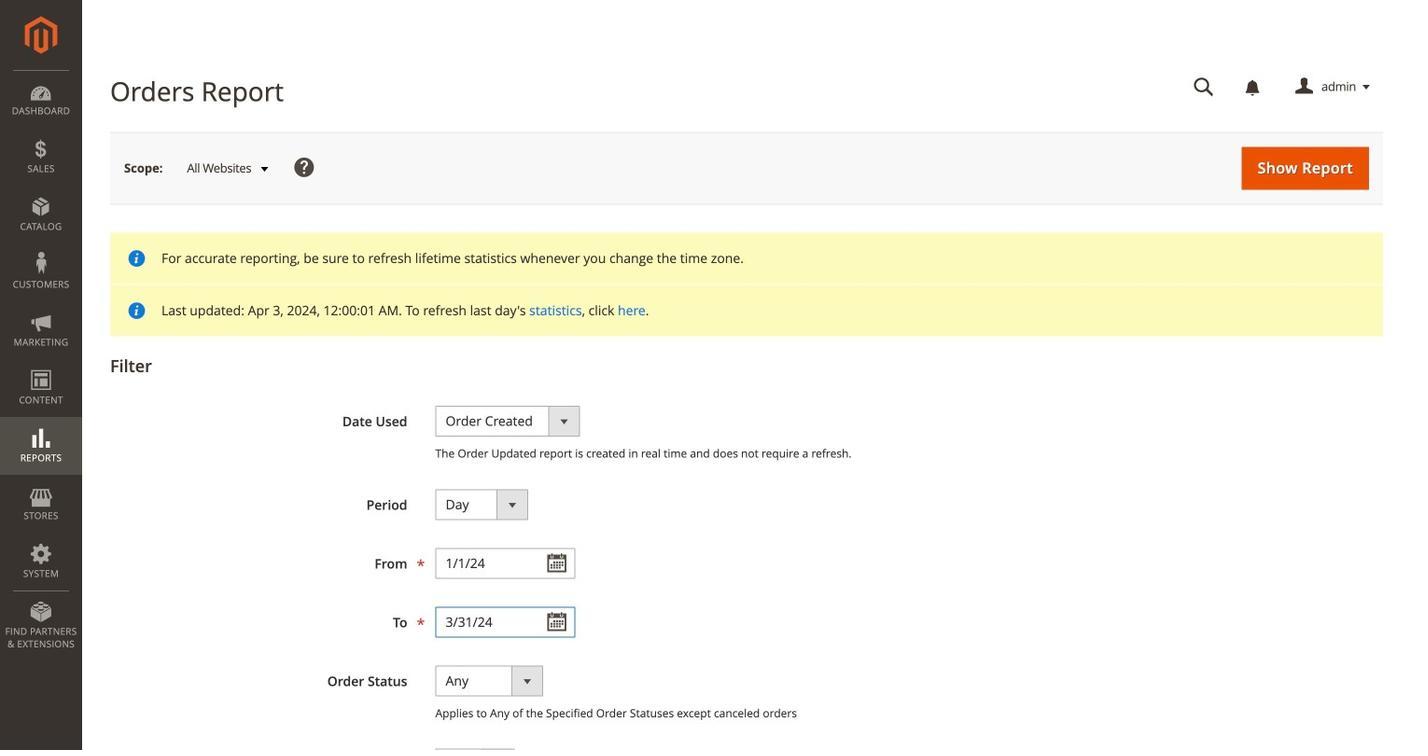 Task type: locate. For each thing, give the bounding box(es) containing it.
magento admin panel image
[[25, 16, 57, 54]]

None text field
[[435, 607, 575, 638]]

None text field
[[1181, 71, 1227, 104], [435, 548, 575, 579], [1181, 71, 1227, 104], [435, 548, 575, 579]]

menu bar
[[0, 70, 82, 660]]



Task type: vqa. For each thing, say whether or not it's contained in the screenshot.
MENU BAR on the left of page
yes



